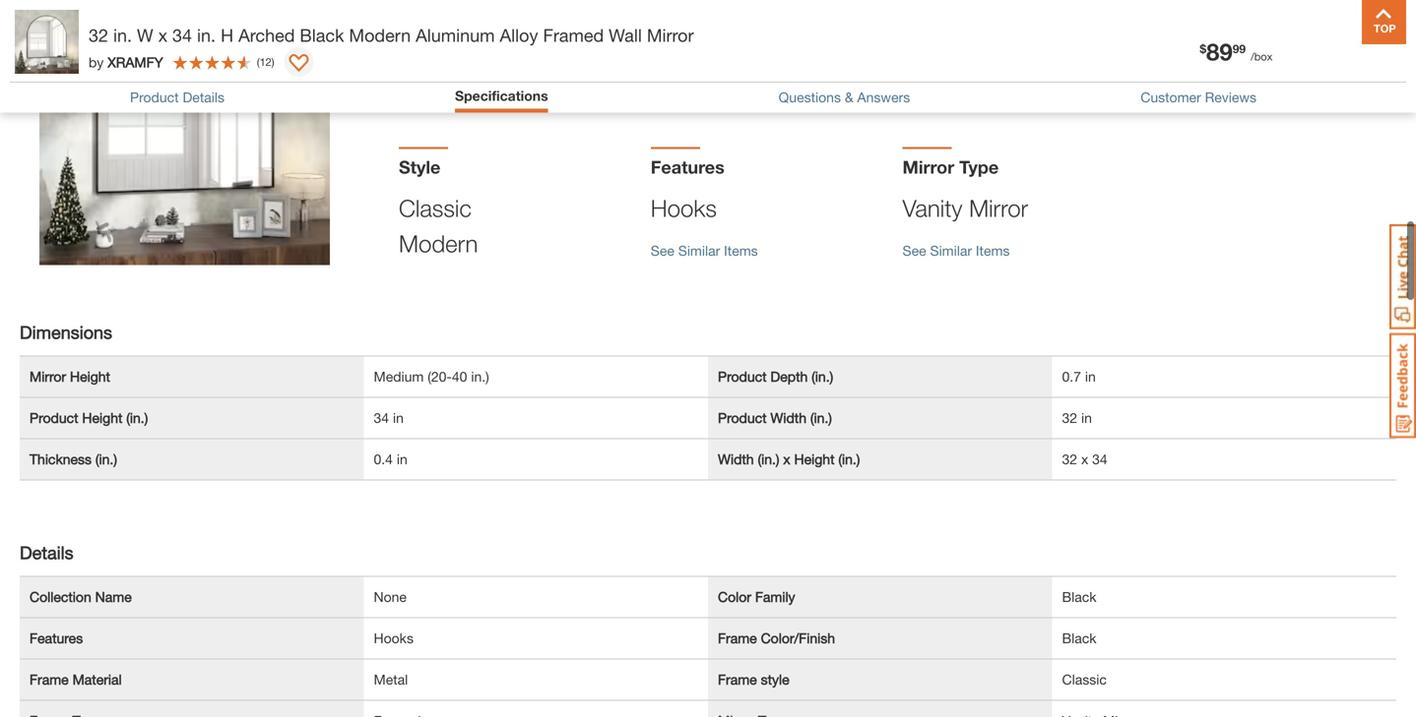 Task type: describe. For each thing, give the bounding box(es) containing it.
mirror right wall
[[647, 25, 694, 46]]

product for product width (in.)
[[718, 410, 767, 426]]

classic modern
[[399, 194, 478, 257]]

0 vertical spatial medium
[[399, 36, 481, 63]]

2 vertical spatial height
[[794, 451, 835, 468]]

color family
[[718, 589, 795, 606]]

32 for 32 x 34
[[1062, 451, 1077, 468]]

height for product
[[82, 410, 122, 426]]

0 vertical spatial medium (20-40 in.)
[[399, 36, 591, 63]]

0 vertical spatial modern
[[349, 25, 411, 46]]

(
[[257, 56, 260, 68]]

1 horizontal spatial hooks
[[651, 194, 717, 222]]

customer reviews
[[1141, 89, 1256, 105]]

collection name
[[30, 589, 132, 606]]

arched
[[238, 25, 295, 46]]

frame for frame style
[[718, 672, 757, 688]]

1 horizontal spatial width
[[770, 410, 806, 426]]

type
[[959, 157, 999, 178]]

1 vertical spatial features
[[30, 631, 83, 647]]

style
[[399, 157, 441, 178]]

1 vertical spatial medium (20-40 in.)
[[374, 369, 489, 385]]

1 vertical spatial medium
[[374, 369, 424, 385]]

product height (in.)
[[30, 410, 148, 426]]

metal
[[374, 672, 408, 688]]

dimensions
[[20, 322, 112, 343]]

34 in
[[374, 410, 404, 426]]

product depth (in.)
[[718, 369, 833, 385]]

product for product depth (in.)
[[718, 369, 767, 385]]

xramfy
[[108, 54, 163, 70]]

similar for features
[[678, 243, 720, 259]]

product for product details
[[130, 89, 179, 105]]

family
[[755, 589, 795, 606]]

1 vertical spatial hooks
[[374, 631, 414, 647]]

0.7
[[1062, 369, 1081, 385]]

frame for frame material
[[30, 672, 69, 688]]

0 vertical spatial details
[[183, 89, 224, 105]]

material
[[72, 672, 122, 688]]

( 12 )
[[257, 56, 274, 68]]

in for 32 in
[[1081, 410, 1092, 426]]

0.4
[[374, 451, 393, 468]]

specifications
[[455, 88, 548, 104]]

thickness (in.)
[[30, 451, 117, 468]]

32 for 32 in. w x 34 in. h arched black modern aluminum alloy framed wall mirror
[[89, 25, 108, 46]]

classic for classic
[[1062, 672, 1107, 688]]

mirror down dimensions
[[30, 369, 66, 385]]

)
[[272, 56, 274, 68]]

w
[[137, 25, 153, 46]]

1 vertical spatial modern
[[399, 230, 478, 257]]

mirror height
[[30, 369, 110, 385]]

in for 0.4 in
[[397, 451, 407, 468]]

mirror type
[[903, 157, 999, 178]]

alloy
[[500, 25, 538, 46]]

2 horizontal spatial x
[[1081, 451, 1088, 468]]

32 x 34
[[1062, 451, 1108, 468]]

see for vertical
[[1154, 84, 1178, 100]]

0 vertical spatial 34
[[172, 25, 192, 46]]

in for 0.7 in
[[1085, 369, 1096, 385]]

$
[[1200, 42, 1206, 56]]

reviews
[[1205, 89, 1256, 105]]

0.4 in
[[374, 451, 407, 468]]

see similar items for mirror type
[[903, 243, 1010, 259]]

product width (in.)
[[718, 410, 832, 426]]

black for color family
[[1062, 589, 1097, 606]]

classic for classic modern
[[399, 194, 471, 222]]

wall
[[609, 25, 642, 46]]

89
[[1206, 37, 1233, 65]]

items for mirror type
[[976, 243, 1010, 259]]

&
[[845, 89, 853, 105]]

0 horizontal spatial x
[[158, 25, 167, 46]]

frame color/finish
[[718, 631, 835, 647]]

width (in.) x height (in.)
[[718, 451, 860, 468]]

black for frame color/finish
[[1062, 631, 1097, 647]]

questions & answers
[[779, 89, 910, 105]]

product image image
[[15, 10, 79, 74]]



Task type: vqa. For each thing, say whether or not it's contained in the screenshot.
1st 1 from the top
no



Task type: locate. For each thing, give the bounding box(es) containing it.
h
[[221, 25, 233, 46]]

hooks
[[651, 194, 717, 222], [374, 631, 414, 647]]

x right 'w'
[[158, 25, 167, 46]]

product for product height (in.)
[[30, 410, 78, 426]]

modern
[[349, 25, 411, 46], [399, 230, 478, 257]]

0 horizontal spatial 40
[[452, 369, 467, 385]]

framed
[[543, 25, 604, 46], [651, 36, 729, 63]]

display image
[[289, 54, 309, 74]]

similar for vertical
[[1182, 84, 1224, 100]]

product left "depth"
[[718, 369, 767, 385]]

32
[[89, 25, 108, 46], [1062, 410, 1077, 426], [1062, 451, 1077, 468]]

mirror up vanity
[[903, 157, 954, 178]]

32 down 32 in
[[1062, 451, 1077, 468]]

0 vertical spatial hooks
[[651, 194, 717, 222]]

/box
[[1251, 50, 1273, 63]]

1 horizontal spatial in.
[[197, 25, 216, 46]]

height up product height (in.)
[[70, 369, 110, 385]]

1 vertical spatial width
[[718, 451, 754, 468]]

medium (20-40 in.)
[[399, 36, 591, 63], [374, 369, 489, 385]]

items for vertical
[[1228, 84, 1262, 100]]

medium (20-40 in.) up specifications
[[399, 36, 591, 63]]

medium (20-40 in.) up 34 in
[[374, 369, 489, 385]]

1 vertical spatial classic
[[1062, 672, 1107, 688]]

2 vertical spatial 32
[[1062, 451, 1077, 468]]

top button
[[1362, 0, 1406, 44]]

frame left style
[[718, 672, 757, 688]]

modern down style
[[399, 230, 478, 257]]

34 up 0.4
[[374, 410, 389, 426]]

1 horizontal spatial 40
[[528, 36, 555, 63]]

0 vertical spatial classic
[[399, 194, 471, 222]]

32 in
[[1062, 410, 1092, 426]]

1 vertical spatial in.)
[[471, 369, 489, 385]]

product
[[130, 89, 179, 105], [718, 369, 767, 385], [30, 410, 78, 426], [718, 410, 767, 426]]

in.
[[113, 25, 132, 46], [197, 25, 216, 46]]

0 horizontal spatial hooks
[[374, 631, 414, 647]]

0 vertical spatial height
[[70, 369, 110, 385]]

see similar items for features
[[651, 243, 758, 259]]

32 in. w x 34 in. h arched black modern aluminum alloy framed wall mirror
[[89, 25, 694, 46]]

by xramfy
[[89, 54, 163, 70]]

0 horizontal spatial in.
[[113, 25, 132, 46]]

2 in. from the left
[[197, 25, 216, 46]]

mirror
[[647, 25, 694, 46], [903, 157, 954, 178], [969, 194, 1028, 222], [30, 369, 66, 385]]

frame
[[718, 631, 757, 647], [30, 672, 69, 688], [718, 672, 757, 688]]

frame for frame color/finish
[[718, 631, 757, 647]]

1 vertical spatial 32
[[1062, 410, 1077, 426]]

mirror down type
[[969, 194, 1028, 222]]

details up collection
[[20, 543, 74, 564]]

see similar items for vertical
[[1154, 84, 1262, 100]]

width up width (in.) x height (in.)
[[770, 410, 806, 426]]

1 in. from the left
[[113, 25, 132, 46]]

0 horizontal spatial width
[[718, 451, 754, 468]]

(20-
[[488, 36, 528, 63], [428, 369, 452, 385]]

product down xramfy
[[130, 89, 179, 105]]

frame left material
[[30, 672, 69, 688]]

frame material
[[30, 672, 122, 688]]

2 vertical spatial black
[[1062, 631, 1097, 647]]

1 horizontal spatial 34
[[374, 410, 389, 426]]

0 horizontal spatial in.)
[[471, 369, 489, 385]]

live chat image
[[1389, 225, 1416, 330]]

2 horizontal spatial 34
[[1092, 451, 1108, 468]]

style
[[761, 672, 789, 688]]

34 right 'w'
[[172, 25, 192, 46]]

height for mirror
[[70, 369, 110, 385]]

frame style
[[718, 672, 789, 688]]

(in.)
[[812, 369, 833, 385], [126, 410, 148, 426], [810, 410, 832, 426], [95, 451, 117, 468], [758, 451, 779, 468], [838, 451, 860, 468]]

0 vertical spatial 40
[[528, 36, 555, 63]]

customer reviews button
[[1141, 89, 1256, 105], [1141, 89, 1256, 105]]

specifications button
[[455, 88, 548, 108], [455, 88, 548, 104]]

2 vertical spatial 34
[[1092, 451, 1108, 468]]

0 horizontal spatial 34
[[172, 25, 192, 46]]

questions & answers button
[[779, 89, 910, 105], [779, 89, 910, 105]]

aluminum
[[416, 25, 495, 46]]

0 vertical spatial in.)
[[561, 36, 591, 63]]

in. left h
[[197, 25, 216, 46]]

0 horizontal spatial framed
[[543, 25, 604, 46]]

0 horizontal spatial features
[[30, 631, 83, 647]]

0 vertical spatial width
[[770, 410, 806, 426]]

medium up 34 in
[[374, 369, 424, 385]]

1 horizontal spatial x
[[783, 451, 790, 468]]

0 horizontal spatial classic
[[399, 194, 471, 222]]

1 vertical spatial 40
[[452, 369, 467, 385]]

similar
[[426, 84, 468, 100], [930, 84, 972, 100], [1182, 84, 1224, 100], [678, 243, 720, 259], [930, 243, 972, 259]]

modern left the aluminum at the left top
[[349, 25, 411, 46]]

features
[[651, 157, 725, 178], [30, 631, 83, 647]]

0.7 in
[[1062, 369, 1096, 385]]

1 vertical spatial black
[[1062, 589, 1097, 606]]

vanity mirror
[[903, 194, 1028, 222]]

1 horizontal spatial (20-
[[488, 36, 528, 63]]

depth
[[770, 369, 808, 385]]

see similar items
[[399, 84, 506, 100], [903, 84, 1010, 100], [1154, 84, 1262, 100], [651, 243, 758, 259], [903, 243, 1010, 259]]

medium up specifications
[[399, 36, 481, 63]]

medium
[[399, 36, 481, 63], [374, 369, 424, 385]]

1 vertical spatial (20-
[[428, 369, 452, 385]]

items
[[472, 84, 506, 100], [976, 84, 1010, 100], [1228, 84, 1262, 100], [724, 243, 758, 259], [976, 243, 1010, 259]]

x
[[158, 25, 167, 46], [783, 451, 790, 468], [1081, 451, 1088, 468]]

similar for mirror type
[[930, 243, 972, 259]]

see similar items link
[[903, 0, 1135, 103]]

32 down 0.7
[[1062, 410, 1077, 426]]

by
[[89, 54, 104, 70]]

height
[[70, 369, 110, 385], [82, 410, 122, 426], [794, 451, 835, 468]]

vanity
[[903, 194, 962, 222]]

collection
[[30, 589, 91, 606]]

feedback link image
[[1389, 333, 1416, 439]]

0 vertical spatial (20-
[[488, 36, 528, 63]]

1 vertical spatial height
[[82, 410, 122, 426]]

32 up the by
[[89, 25, 108, 46]]

product image
[[39, 0, 330, 265]]

height down product width (in.)
[[794, 451, 835, 468]]

in for 34 in
[[393, 410, 404, 426]]

questions
[[779, 89, 841, 105]]

see for mirror type
[[903, 243, 926, 259]]

34 down 0.7 in
[[1092, 451, 1108, 468]]

in.)
[[561, 36, 591, 63], [471, 369, 489, 385]]

99
[[1233, 42, 1246, 56]]

in right 0.7
[[1085, 369, 1096, 385]]

in up 0.4 in
[[393, 410, 404, 426]]

vertical
[[1154, 36, 1227, 63]]

0 vertical spatial features
[[651, 157, 725, 178]]

width
[[770, 410, 806, 426], [718, 451, 754, 468]]

name
[[95, 589, 132, 606]]

product details button
[[130, 89, 224, 105], [130, 89, 224, 105]]

1 vertical spatial 34
[[374, 410, 389, 426]]

34
[[172, 25, 192, 46], [374, 410, 389, 426], [1092, 451, 1108, 468]]

product up thickness
[[30, 410, 78, 426]]

product details
[[130, 89, 224, 105]]

framed link
[[651, 0, 883, 103]]

customer
[[1141, 89, 1201, 105]]

width down product width (in.)
[[718, 451, 754, 468]]

1 horizontal spatial details
[[183, 89, 224, 105]]

answers
[[857, 89, 910, 105]]

details
[[183, 89, 224, 105], [20, 543, 74, 564]]

1 horizontal spatial classic
[[1062, 672, 1107, 688]]

classic inside classic modern
[[399, 194, 471, 222]]

in
[[1085, 369, 1096, 385], [393, 410, 404, 426], [1081, 410, 1092, 426], [397, 451, 407, 468]]

0 vertical spatial black
[[300, 25, 344, 46]]

1 vertical spatial details
[[20, 543, 74, 564]]

thickness
[[30, 451, 92, 468]]

details down h
[[183, 89, 224, 105]]

classic
[[399, 194, 471, 222], [1062, 672, 1107, 688]]

framed left wall
[[543, 25, 604, 46]]

1 horizontal spatial in.)
[[561, 36, 591, 63]]

see for features
[[651, 243, 674, 259]]

see
[[399, 84, 423, 100], [903, 84, 926, 100], [1154, 84, 1178, 100], [651, 243, 674, 259], [903, 243, 926, 259]]

black
[[300, 25, 344, 46], [1062, 589, 1097, 606], [1062, 631, 1097, 647]]

x down product width (in.)
[[783, 451, 790, 468]]

12
[[260, 56, 272, 68]]

in. left 'w'
[[113, 25, 132, 46]]

x down 32 in
[[1081, 451, 1088, 468]]

none
[[374, 589, 407, 606]]

color/finish
[[761, 631, 835, 647]]

$ 89 99 /box
[[1200, 37, 1273, 65]]

framed right wall
[[651, 36, 729, 63]]

0 horizontal spatial details
[[20, 543, 74, 564]]

in right 0.4
[[397, 451, 407, 468]]

frame down color
[[718, 631, 757, 647]]

items for features
[[724, 243, 758, 259]]

height up thickness (in.)
[[82, 410, 122, 426]]

40
[[528, 36, 555, 63], [452, 369, 467, 385]]

product down product depth (in.)
[[718, 410, 767, 426]]

0 vertical spatial 32
[[89, 25, 108, 46]]

32 for 32 in
[[1062, 410, 1077, 426]]

1 horizontal spatial framed
[[651, 36, 729, 63]]

color
[[718, 589, 751, 606]]

1 horizontal spatial features
[[651, 157, 725, 178]]

in up "32 x 34"
[[1081, 410, 1092, 426]]

0 horizontal spatial (20-
[[428, 369, 452, 385]]



